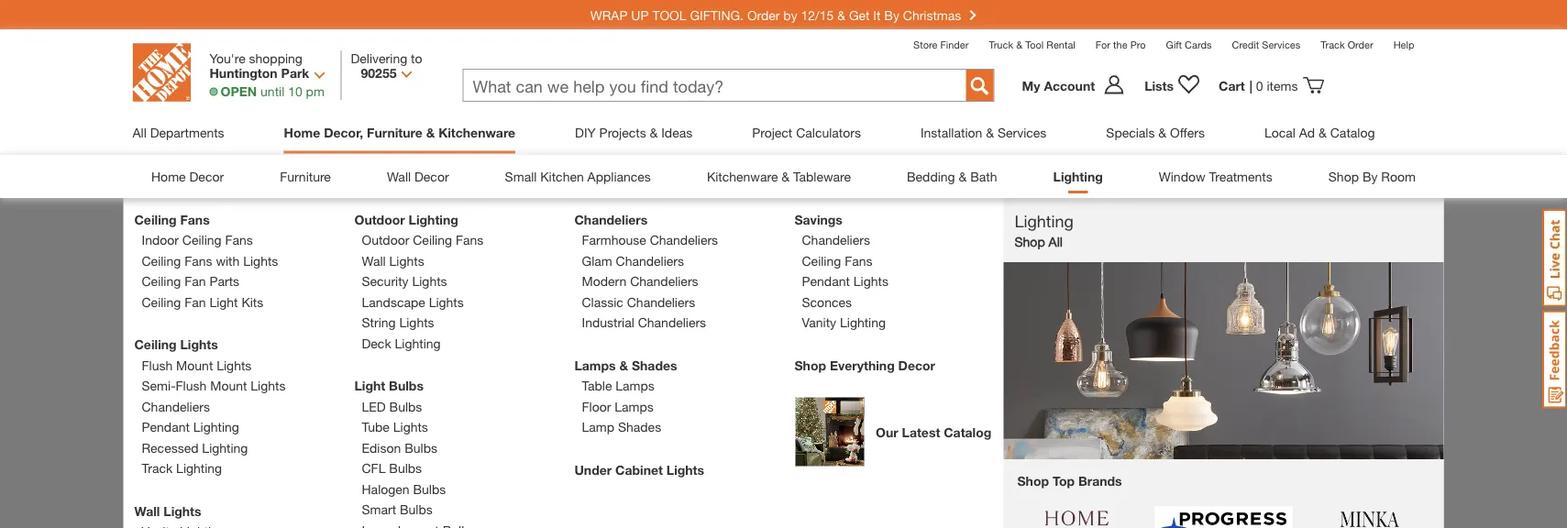 Task type: locate. For each thing, give the bounding box(es) containing it.
catalog inside 'link'
[[1331, 125, 1376, 140]]

1 bedding & bath from the left
[[907, 169, 998, 184]]

1 vertical spatial flush
[[176, 378, 207, 394]]

light down parts
[[210, 294, 238, 310]]

home decor link for first furniture link from the bottom
[[152, 167, 224, 187]]

shop
[[1329, 169, 1359, 184], [1329, 169, 1359, 185], [1015, 234, 1045, 249], [795, 358, 827, 373], [1018, 473, 1049, 488]]

0 horizontal spatial track
[[142, 461, 173, 476]]

tube
[[362, 420, 390, 435]]

get
[[849, 7, 870, 22]]

lights right with
[[243, 253, 278, 268]]

0 horizontal spatial all
[[133, 125, 147, 140]]

farmhouse
[[582, 233, 647, 248]]

our latest catalog link
[[876, 425, 992, 440]]

top
[[1053, 473, 1075, 488]]

0 vertical spatial all
[[133, 125, 147, 140]]

bedding & bath link for "lighting" link associated with window treatments link for first furniture link
[[907, 165, 998, 189]]

1 horizontal spatial order
[[1348, 39, 1374, 50]]

2 vertical spatial chandeliers link
[[142, 399, 210, 414]]

window for first furniture link from the bottom
[[1159, 169, 1205, 185]]

light up led
[[355, 378, 385, 394]]

order left help
[[1348, 39, 1374, 50]]

0 vertical spatial catalog
[[1331, 125, 1376, 140]]

kitchenware & tableware link for "lighting" link associated with window treatments link for first furniture link
[[707, 165, 851, 189]]

ceiling fans link up the indoor
[[134, 212, 210, 227]]

0 vertical spatial lamps
[[575, 358, 616, 373]]

1 vertical spatial ceiling fans link
[[802, 253, 873, 268]]

shop by room link for window treatments link related to first furniture link from the bottom
[[1329, 167, 1416, 187]]

furniture for first furniture link
[[280, 169, 331, 184]]

1 vertical spatial services
[[998, 125, 1047, 140]]

brands
[[1079, 473, 1122, 488]]

sponsored banner image
[[133, 251, 1435, 389]]

shades
[[632, 358, 677, 373], [618, 420, 662, 435]]

track down recessed
[[142, 461, 173, 476]]

modern chandeliers link
[[582, 274, 699, 289]]

light
[[210, 294, 238, 310], [355, 378, 385, 394]]

departments
[[150, 125, 224, 140]]

& inside the lamps & shades table lamps floor lamps lamp shades
[[620, 358, 628, 373]]

chandeliers link up farmhouse
[[575, 212, 648, 227]]

track lighting link
[[142, 461, 222, 476]]

2 tableware from the left
[[795, 169, 853, 185]]

account
[[1044, 78, 1095, 93]]

security lights link
[[362, 274, 447, 289]]

my account link
[[1022, 74, 1136, 96]]

0
[[1257, 78, 1264, 93]]

room for first furniture link from the bottom
[[1382, 169, 1416, 185]]

shades up table lamps link
[[632, 358, 677, 373]]

lamps up lamp shades link
[[615, 399, 654, 414]]

wall
[[387, 169, 411, 184], [388, 169, 412, 185], [362, 253, 386, 268], [134, 504, 160, 519]]

1 vertical spatial order
[[1348, 39, 1374, 50]]

chandeliers link up pendant lighting link
[[142, 399, 210, 414]]

open until 10 pm
[[221, 83, 325, 99]]

1 small from the left
[[505, 169, 537, 184]]

pendant inside savings chandeliers ceiling fans pendant lights sconces vanity lighting
[[802, 274, 850, 289]]

tableware for first furniture link from the bottom
[[795, 169, 853, 185]]

1 vertical spatial light
[[355, 378, 385, 394]]

ceiling fans with lights link
[[142, 253, 278, 268]]

small kitchen appliances for first furniture link from the bottom
[[507, 169, 653, 185]]

small kitchen appliances link for "lighting" link related to window treatments link related to first furniture link from the bottom kitchenware & tableware link
[[507, 167, 653, 187]]

calculators
[[796, 125, 861, 140]]

1 bedding from the left
[[907, 169, 956, 184]]

bedding & bath link
[[907, 165, 998, 189], [910, 167, 1000, 187]]

project calculators
[[752, 125, 861, 140]]

pendant
[[802, 274, 850, 289], [142, 420, 190, 435]]

2 small kitchen appliances from the left
[[507, 169, 653, 185]]

pendant up sconces
[[802, 274, 850, 289]]

fans inside savings chandeliers ceiling fans pendant lights sconces vanity lighting
[[845, 253, 873, 268]]

catalog
[[1331, 125, 1376, 140], [944, 425, 992, 440]]

None text field
[[464, 70, 948, 103]]

chandeliers inside savings chandeliers ceiling fans pendant lights sconces vanity lighting
[[802, 233, 870, 248]]

home decor link for first furniture link
[[151, 165, 224, 189]]

latest
[[902, 425, 941, 440]]

window treatments for window treatments link for first furniture link
[[1159, 169, 1273, 184]]

0 vertical spatial shades
[[632, 358, 677, 373]]

shades down floor lamps link on the left bottom of page
[[618, 420, 662, 435]]

smart bulbs link
[[362, 502, 433, 517]]

light bulbs led bulbs tube lights edison bulbs cfl bulbs halogen bulbs smart bulbs
[[355, 378, 446, 517]]

chandeliers link down savings
[[802, 233, 870, 248]]

0 vertical spatial services
[[1262, 39, 1301, 50]]

1 vertical spatial mount
[[210, 378, 247, 394]]

0 vertical spatial ceiling fans link
[[134, 212, 210, 227]]

landscape
[[362, 294, 425, 310]]

glam chandeliers link
[[582, 253, 684, 268]]

0 vertical spatial flush
[[142, 358, 173, 373]]

2 home decor link from the top
[[152, 167, 224, 187]]

table
[[582, 378, 612, 394]]

1 vertical spatial lamps
[[616, 378, 655, 394]]

small kitchen appliances for first furniture link
[[505, 169, 651, 184]]

lamps down lamps & shades link
[[616, 378, 655, 394]]

for the pro
[[1096, 39, 1146, 50]]

services
[[1262, 39, 1301, 50], [998, 125, 1047, 140]]

ceiling fans link
[[134, 212, 210, 227], [802, 253, 873, 268]]

vanity
[[802, 315, 837, 330]]

bulbs up halogen bulbs link
[[389, 461, 422, 476]]

2 small from the left
[[507, 169, 538, 185]]

1 treatments from the left
[[1210, 169, 1273, 184]]

the home depot logo link
[[133, 43, 191, 102]]

fans up with
[[225, 233, 253, 248]]

lights down track lighting link
[[164, 504, 201, 519]]

fan up ceiling fan light kits link
[[185, 274, 206, 289]]

all inside lighting shop all
[[1049, 234, 1063, 249]]

0 horizontal spatial services
[[998, 125, 1047, 140]]

0 horizontal spatial ceiling fans link
[[134, 212, 210, 227]]

ceiling inside outdoor lighting outdoor ceiling fans wall lights security lights landscape lights string lights deck lighting
[[413, 233, 452, 248]]

2 kitchen from the left
[[542, 169, 586, 185]]

you're shopping
[[210, 50, 303, 66]]

2 kitchenware & tableware from the left
[[709, 169, 853, 185]]

kits
[[242, 294, 264, 310]]

diy projects & ideas
[[575, 125, 693, 140]]

window treatments link for first furniture link
[[1159, 165, 1273, 189]]

treatments for window treatments link related to first furniture link from the bottom
[[1209, 169, 1272, 185]]

1 vertical spatial chandeliers link
[[802, 233, 870, 248]]

1 vertical spatial catalog
[[944, 425, 992, 440]]

chandeliers up farmhouse
[[575, 212, 648, 227]]

order right gifting.
[[748, 7, 780, 22]]

ceiling fans link up pendant lights link
[[802, 253, 873, 268]]

1 kitchen from the left
[[541, 169, 584, 184]]

bedding & bath for "lighting" link related to window treatments link related to first furniture link from the bottom
[[910, 169, 1000, 185]]

ceiling inside ceiling lights flush mount lights semi-flush mount lights chandeliers pendant lighting recessed lighting track lighting
[[134, 337, 177, 352]]

1 vertical spatial fan
[[185, 294, 206, 310]]

bedding & bath link for "lighting" link related to window treatments link related to first furniture link from the bottom
[[910, 167, 1000, 187]]

1 fan from the top
[[185, 274, 206, 289]]

pendant up recessed
[[142, 420, 190, 435]]

0 horizontal spatial light
[[210, 294, 238, 310]]

1 tableware from the left
[[793, 169, 851, 184]]

0 horizontal spatial order
[[748, 7, 780, 22]]

1 small kitchen appliances from the left
[[505, 169, 651, 184]]

window treatments for window treatments link related to first furniture link from the bottom
[[1159, 169, 1272, 185]]

1 vertical spatial all
[[1049, 234, 1063, 249]]

all
[[133, 125, 147, 140], [1049, 234, 1063, 249]]

by
[[885, 7, 900, 22]]

0 vertical spatial order
[[748, 7, 780, 22]]

treatments
[[1210, 169, 1273, 184], [1209, 169, 1272, 185]]

1 horizontal spatial flush
[[176, 378, 207, 394]]

flush up semi-
[[142, 358, 173, 373]]

lighting link for window treatments link related to first furniture link from the bottom
[[1056, 167, 1102, 187]]

2 window treatments link from the top
[[1159, 167, 1272, 187]]

1 horizontal spatial track
[[1321, 39, 1345, 50]]

mount down flush mount lights link
[[210, 378, 247, 394]]

home decor
[[151, 169, 224, 184], [152, 169, 224, 185], [133, 408, 376, 461]]

project calculators link
[[752, 111, 861, 154]]

chandeliers up pendant lighting link
[[142, 399, 210, 414]]

installation
[[921, 125, 983, 140]]

tool
[[653, 7, 687, 22]]

deck lighting link
[[362, 336, 441, 351]]

catalog right ad
[[1331, 125, 1376, 140]]

shop inside lighting shop all
[[1015, 234, 1045, 249]]

kitchenware & tableware
[[707, 169, 851, 184], [709, 169, 853, 185]]

1 horizontal spatial light
[[355, 378, 385, 394]]

wall decor link
[[387, 165, 449, 189], [388, 167, 450, 187]]

it
[[874, 7, 881, 22]]

home / home decor
[[133, 210, 274, 227]]

/
[[179, 211, 184, 227]]

2 bedding from the left
[[910, 169, 958, 185]]

smart
[[362, 502, 396, 517]]

track right credit services
[[1321, 39, 1345, 50]]

2 treatments from the left
[[1209, 169, 1272, 185]]

industrial
[[582, 315, 635, 330]]

2 bath from the left
[[973, 169, 1000, 185]]

lights inside ceiling fans indoor ceiling fans ceiling fans with lights ceiling fan parts ceiling fan light kits
[[243, 253, 278, 268]]

services right credit
[[1262, 39, 1301, 50]]

credit
[[1232, 39, 1260, 50]]

feedback link image
[[1543, 310, 1568, 409]]

small kitchen appliances link
[[505, 165, 651, 189], [507, 167, 653, 187]]

lamps up table
[[575, 358, 616, 373]]

shop top brands
[[1018, 473, 1122, 488]]

0 vertical spatial track
[[1321, 39, 1345, 50]]

0 vertical spatial pendant
[[802, 274, 850, 289]]

for
[[1096, 39, 1111, 50]]

flush down flush mount lights link
[[176, 378, 207, 394]]

bedding for "lighting" link associated with window treatments link for first furniture link
[[907, 169, 956, 184]]

lights right cabinet
[[667, 462, 705, 477]]

credit services
[[1232, 39, 1301, 50]]

diy projects & ideas link
[[575, 111, 693, 154]]

2 furniture link from the top
[[281, 167, 332, 187]]

1 wall decor from the left
[[387, 169, 449, 184]]

lighting link
[[1054, 165, 1103, 189], [1056, 167, 1102, 187]]

mount
[[176, 358, 213, 373], [210, 378, 247, 394]]

ceiling lights flush mount lights semi-flush mount lights chandeliers pendant lighting recessed lighting track lighting
[[134, 337, 286, 476]]

window
[[1159, 169, 1206, 184], [1159, 169, 1205, 185]]

ceiling fans indoor ceiling fans ceiling fans with lights ceiling fan parts ceiling fan light kits
[[134, 212, 278, 310]]

kitchen
[[541, 169, 584, 184], [542, 169, 586, 185]]

bulbs down halogen bulbs link
[[400, 502, 433, 517]]

kitchen for kitchenware & tableware link related to "lighting" link associated with window treatments link for first furniture link's small kitchen appliances link
[[541, 169, 584, 184]]

everything
[[830, 358, 895, 373]]

1 horizontal spatial catalog
[[1331, 125, 1376, 140]]

1 home decor link from the top
[[151, 165, 224, 189]]

2 horizontal spatial chandeliers link
[[802, 233, 870, 248]]

1 window treatments link from the top
[[1159, 165, 1273, 189]]

window for first furniture link
[[1159, 169, 1206, 184]]

home decor for first furniture link
[[151, 169, 224, 184]]

2 shop by room link from the top
[[1329, 167, 1416, 187]]

lights up vanity lighting link
[[854, 274, 889, 289]]

chandeliers down farmhouse chandeliers link
[[616, 253, 684, 268]]

chandeliers inside ceiling lights flush mount lights semi-flush mount lights chandeliers pendant lighting recessed lighting track lighting
[[142, 399, 210, 414]]

installation & services
[[921, 125, 1047, 140]]

local ad & catalog
[[1265, 125, 1376, 140]]

1 horizontal spatial all
[[1049, 234, 1063, 249]]

2 fan from the top
[[185, 294, 206, 310]]

lights inside savings chandeliers ceiling fans pendant lights sconces vanity lighting
[[854, 274, 889, 289]]

project
[[752, 125, 793, 140]]

fan
[[185, 274, 206, 289], [185, 294, 206, 310]]

0 horizontal spatial pendant
[[142, 420, 190, 435]]

1 vertical spatial track
[[142, 461, 173, 476]]

1 horizontal spatial pendant
[[802, 274, 850, 289]]

halogen bulbs link
[[362, 482, 446, 497]]

0 vertical spatial light
[[210, 294, 238, 310]]

ceiling fan parts link
[[142, 274, 239, 289]]

chandeliers farmhouse chandeliers glam chandeliers modern chandeliers classic chandeliers industrial chandeliers
[[575, 212, 718, 330]]

fans up pendant lights link
[[845, 253, 873, 268]]

None text field
[[464, 70, 948, 103]]

lights up edison bulbs link
[[393, 420, 428, 435]]

fans down 'outdoor lighting' link
[[456, 233, 484, 248]]

bedding & bath for "lighting" link associated with window treatments link for first furniture link
[[907, 169, 998, 184]]

1 horizontal spatial chandeliers link
[[575, 212, 648, 227]]

catalog right latest
[[944, 425, 992, 440]]

0 vertical spatial fan
[[185, 274, 206, 289]]

1 vertical spatial pendant
[[142, 420, 190, 435]]

fan down ceiling fan parts link
[[185, 294, 206, 310]]

services down my
[[998, 125, 1047, 140]]

mount down ceiling lights link
[[176, 358, 213, 373]]

0 horizontal spatial chandeliers link
[[142, 399, 210, 414]]

home decor, furniture & kitchenware link
[[284, 111, 516, 154]]

shop by room link for window treatments link for first furniture link
[[1329, 165, 1416, 189]]

2 bedding & bath from the left
[[910, 169, 1000, 185]]

edison
[[362, 440, 401, 455]]

1 shop by room link from the top
[[1329, 165, 1416, 189]]

chandeliers down savings
[[802, 233, 870, 248]]

2 wall decor from the left
[[388, 169, 450, 185]]



Task type: describe. For each thing, give the bounding box(es) containing it.
kitchenware & tableware link for "lighting" link related to window treatments link related to first furniture link from the bottom
[[709, 167, 853, 187]]

rental
[[1047, 39, 1076, 50]]

lights down flush mount lights link
[[251, 378, 286, 394]]

small for "lighting" link related to window treatments link related to first furniture link from the bottom kitchenware & tableware link
[[507, 169, 538, 185]]

delivering to
[[351, 50, 422, 66]]

bulbs down tube lights 'link'
[[405, 440, 438, 455]]

lamps & shades link
[[575, 358, 677, 373]]

decor,
[[324, 125, 363, 140]]

window treatments link for first furniture link from the bottom
[[1159, 167, 1272, 187]]

my
[[1022, 78, 1041, 93]]

projects
[[600, 125, 646, 140]]

wrap up tool gifting. order by 12/15 & get it by christmas
[[591, 7, 965, 22]]

halogen
[[362, 482, 410, 497]]

room for first furniture link
[[1382, 169, 1416, 184]]

led
[[362, 399, 386, 414]]

submit search image
[[971, 77, 989, 95]]

credit services link
[[1232, 39, 1301, 50]]

huntington
[[210, 66, 278, 81]]

pendant lights link
[[802, 274, 889, 289]]

ceiling fan light kits link
[[142, 294, 264, 310]]

for the pro link
[[1096, 39, 1146, 50]]

90255
[[361, 66, 397, 81]]

specials
[[1107, 125, 1155, 140]]

cabinet
[[616, 462, 663, 477]]

10
[[288, 83, 302, 99]]

pm
[[306, 83, 325, 99]]

wrap
[[591, 7, 628, 22]]

home decor for first furniture link from the bottom
[[152, 169, 224, 185]]

with
[[216, 253, 240, 268]]

kitchen for "lighting" link related to window treatments link related to first furniture link from the bottom kitchenware & tableware link small kitchen appliances link
[[542, 169, 586, 185]]

treatments for window treatments link for first furniture link
[[1210, 169, 1273, 184]]

fans up the indoor ceiling fans link
[[180, 212, 210, 227]]

wall inside outdoor lighting outdoor ceiling fans wall lights security lights landscape lights string lights deck lighting
[[362, 253, 386, 268]]

lighting shop all
[[1015, 211, 1074, 249]]

sconces link
[[802, 294, 852, 310]]

cfl
[[362, 461, 386, 476]]

the home depot image
[[133, 43, 191, 102]]

small for kitchenware & tableware link related to "lighting" link associated with window treatments link for first furniture link
[[505, 169, 537, 184]]

lamp shades link
[[582, 420, 662, 435]]

wall lights link
[[362, 253, 424, 268]]

under cabinet lights link
[[575, 462, 705, 477]]

12/15
[[801, 7, 834, 22]]

tube lights link
[[362, 420, 428, 435]]

installation & services link
[[921, 111, 1047, 154]]

lighting link for window treatments link for first furniture link
[[1054, 165, 1103, 189]]

truck & tool rental link
[[989, 39, 1076, 50]]

2 appliances from the left
[[589, 169, 653, 185]]

lights down landscape lights link
[[399, 315, 434, 330]]

lights down 'security lights' link
[[429, 294, 464, 310]]

chandeliers up classic chandeliers link
[[630, 274, 699, 289]]

ceiling inside savings chandeliers ceiling fans pendant lights sconces vanity lighting
[[802, 253, 841, 268]]

lights up 'security lights' link
[[389, 253, 424, 268]]

chandeliers down classic chandeliers link
[[638, 315, 706, 330]]

tool
[[1026, 39, 1044, 50]]

truck
[[989, 39, 1014, 50]]

0 vertical spatial mount
[[176, 358, 213, 373]]

the
[[1114, 39, 1128, 50]]

tableware for first furniture link
[[793, 169, 851, 184]]

1 kitchenware & tableware from the left
[[707, 169, 851, 184]]

0 horizontal spatial catalog
[[944, 425, 992, 440]]

1 horizontal spatial services
[[1262, 39, 1301, 50]]

1 vertical spatial shades
[[618, 420, 662, 435]]

parts
[[210, 274, 239, 289]]

under cabinet lights
[[575, 462, 705, 477]]

track order link
[[1321, 39, 1374, 50]]

gift cards link
[[1166, 39, 1212, 50]]

live chat image
[[1543, 209, 1568, 307]]

pendant inside ceiling lights flush mount lights semi-flush mount lights chandeliers pendant lighting recessed lighting track lighting
[[142, 420, 190, 435]]

lights up flush mount lights link
[[180, 337, 218, 352]]

semi-
[[142, 378, 176, 394]]

security
[[362, 274, 409, 289]]

finder
[[941, 39, 969, 50]]

lights up semi-flush mount lights link at bottom left
[[217, 358, 252, 373]]

outdoor lighting link
[[355, 212, 458, 227]]

wall decor for first furniture link from the bottom
[[388, 169, 450, 185]]

cfl bulbs link
[[362, 461, 422, 476]]

modern
[[582, 274, 627, 289]]

light inside ceiling fans indoor ceiling fans ceiling fans with lights ceiling fan parts ceiling fan light kits
[[210, 294, 238, 310]]

1 vertical spatial outdoor
[[362, 233, 409, 248]]

ad
[[1300, 125, 1316, 140]]

0 vertical spatial outdoor
[[355, 212, 405, 227]]

ideas
[[662, 125, 693, 140]]

delivering
[[351, 50, 407, 66]]

chandeliers up glam chandeliers link
[[650, 233, 718, 248]]

our latest catalog
[[876, 425, 992, 440]]

home link
[[133, 210, 172, 227]]

huntington park
[[210, 66, 310, 81]]

cart
[[1219, 78, 1246, 93]]

pendant lighting link
[[142, 420, 239, 435]]

wall decor for first furniture link
[[387, 169, 449, 184]]

1 bath from the left
[[971, 169, 998, 184]]

furniture for first furniture link from the bottom
[[281, 169, 332, 185]]

fans down the indoor ceiling fans link
[[185, 253, 212, 268]]

to
[[411, 50, 422, 66]]

cards
[[1185, 39, 1212, 50]]

lamps & shades table lamps floor lamps lamp shades
[[575, 358, 677, 435]]

shopping
[[249, 50, 303, 66]]

fans inside outdoor lighting outdoor ceiling fans wall lights security lights landscape lights string lights deck lighting
[[456, 233, 484, 248]]

light inside 'light bulbs led bulbs tube lights edison bulbs cfl bulbs halogen bulbs smart bulbs'
[[355, 378, 385, 394]]

0 vertical spatial chandeliers link
[[575, 212, 648, 227]]

string lights link
[[362, 315, 434, 330]]

recessed
[[142, 440, 199, 455]]

savings
[[795, 212, 843, 227]]

outdoor ceiling fans link
[[362, 233, 484, 248]]

0 items
[[1257, 78, 1298, 93]]

bulbs up tube lights 'link'
[[389, 399, 422, 414]]

lighting inside savings chandeliers ceiling fans pendant lights sconces vanity lighting
[[840, 315, 886, 330]]

lights inside 'light bulbs led bulbs tube lights edison bulbs cfl bulbs halogen bulbs smart bulbs'
[[393, 420, 428, 435]]

indoor
[[142, 233, 179, 248]]

lists
[[1145, 78, 1174, 93]]

ceiling lights link
[[134, 337, 218, 352]]

2 vertical spatial lamps
[[615, 399, 654, 414]]

& inside 'link'
[[1319, 125, 1327, 140]]

1 horizontal spatial ceiling fans link
[[802, 253, 873, 268]]

chandeliers up industrial chandeliers link
[[627, 294, 695, 310]]

1 furniture link from the top
[[280, 165, 331, 189]]

classic chandeliers link
[[582, 294, 695, 310]]

sconces
[[802, 294, 852, 310]]

1 appliances from the left
[[588, 169, 651, 184]]

track inside ceiling lights flush mount lights semi-flush mount lights chandeliers pendant lighting recessed lighting track lighting
[[142, 461, 173, 476]]

semi-flush mount lights link
[[142, 378, 286, 394]]

lamp
[[582, 420, 615, 435]]

help
[[1394, 39, 1415, 50]]

vanity lighting link
[[802, 315, 886, 330]]

under
[[575, 462, 612, 477]]

light bulbs link
[[355, 378, 424, 394]]

industrial chandeliers link
[[582, 315, 706, 330]]

small kitchen appliances link for kitchenware & tableware link related to "lighting" link associated with window treatments link for first furniture link
[[505, 165, 651, 189]]

bulbs up led bulbs link
[[389, 378, 424, 394]]

lights up landscape lights link
[[412, 274, 447, 289]]

alt text image
[[142, 475, 1426, 528]]

bulbs up smart bulbs link
[[413, 482, 446, 497]]

bedding for "lighting" link related to window treatments link related to first furniture link from the bottom
[[910, 169, 958, 185]]

our
[[876, 425, 899, 440]]

0 horizontal spatial flush
[[142, 358, 173, 373]]

until
[[261, 83, 285, 99]]



Task type: vqa. For each thing, say whether or not it's contained in the screenshot.
the (via
no



